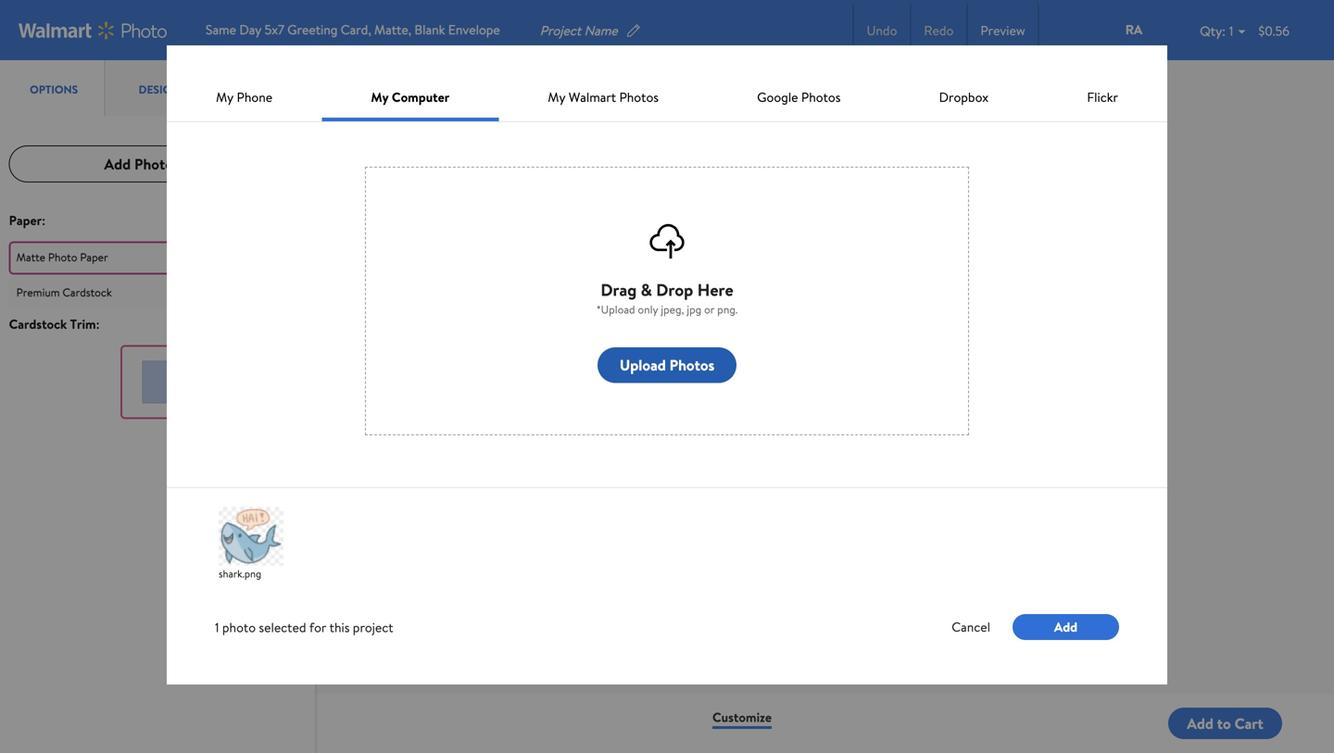 Task type: locate. For each thing, give the bounding box(es) containing it.
cancel button
[[930, 614, 1013, 640]]

dropbox button
[[890, 88, 1038, 121]]

design button
[[105, 60, 210, 116]]

photo inside button
[[48, 249, 77, 265]]

cardstock inside premium cardstock button
[[62, 284, 112, 300]]

3 my from the left
[[548, 88, 566, 106]]

2 my from the left
[[371, 88, 389, 106]]

0 horizontal spatial my
[[216, 88, 234, 106]]

paper up the matte
[[9, 211, 42, 229]]

tab list containing options
[[0, 60, 315, 116]]

0 vertical spatial cardstock
[[62, 284, 112, 300]]

my inside my computer button
[[371, 88, 389, 106]]

0 vertical spatial paper
[[9, 211, 42, 229]]

my left phone
[[216, 88, 234, 106]]

add to cart
[[1187, 713, 1264, 734]]

google
[[757, 88, 798, 106]]

drag
[[601, 278, 637, 302]]

1 my from the left
[[216, 88, 234, 106]]

:
[[42, 211, 45, 229], [96, 315, 100, 333]]

my inside the 'my walmart photos' "button"
[[548, 88, 566, 106]]

envelope
[[448, 20, 500, 38]]

add inside "button"
[[104, 154, 131, 174]]

google photos button
[[708, 88, 890, 121]]

paper
[[9, 211, 42, 229], [80, 249, 108, 265]]

1 horizontal spatial paper
[[80, 249, 108, 265]]

paper inside button
[[80, 249, 108, 265]]

add photos tab list
[[9, 145, 306, 516]]

my left computer
[[371, 88, 389, 106]]

my left walmart
[[548, 88, 566, 106]]

matte,
[[374, 20, 411, 38]]

add photos
[[104, 154, 179, 174]]

my
[[216, 88, 234, 106], [371, 88, 389, 106], [548, 88, 566, 106]]

project name button
[[539, 20, 680, 41]]

photos
[[619, 88, 659, 106], [801, 88, 841, 106], [134, 154, 179, 174], [670, 355, 715, 375]]

ra button
[[1104, 13, 1164, 48]]

photos right walmart
[[619, 88, 659, 106]]

my computer
[[371, 88, 450, 106]]

jpeg,
[[661, 302, 684, 317]]

ra
[[1125, 20, 1143, 38]]

0 horizontal spatial add
[[104, 154, 131, 174]]

matte
[[16, 249, 45, 265]]

1 horizontal spatial photo
[[222, 618, 256, 636]]

photo
[[48, 249, 77, 265], [222, 618, 256, 636]]

here
[[697, 278, 734, 302]]

2 horizontal spatial add
[[1187, 713, 1214, 734]]

0 vertical spatial :
[[42, 211, 45, 229]]

1 vertical spatial paper
[[80, 249, 108, 265]]

0 horizontal spatial paper
[[9, 211, 42, 229]]

add
[[104, 154, 131, 174], [1054, 618, 1078, 636], [1187, 713, 1214, 734]]

1 horizontal spatial my
[[371, 88, 389, 106]]

add photos button
[[9, 145, 306, 183]]

customize
[[713, 708, 772, 726]]

my computer button
[[322, 88, 499, 121]]

0 vertical spatial photo
[[48, 249, 77, 265]]

paper up premium cardstock
[[80, 249, 108, 265]]

cardstock
[[62, 284, 112, 300], [9, 315, 67, 333]]

photo for matte
[[48, 249, 77, 265]]

cardstock up trim
[[62, 284, 112, 300]]

0 horizontal spatial photo
[[48, 249, 77, 265]]

project
[[540, 21, 581, 39]]

photos left "plus" icon
[[134, 154, 179, 174]]

1 horizontal spatial add
[[1054, 618, 1078, 636]]

tab list up add photos "button"
[[0, 60, 315, 116]]

my inside button
[[216, 88, 234, 106]]

photos inside "button"
[[134, 154, 179, 174]]

premium cardstock button
[[9, 276, 306, 309]]

1 horizontal spatial :
[[96, 315, 100, 333]]

1 vertical spatial add
[[1054, 618, 1078, 636]]

selected
[[259, 618, 306, 636]]

: up the matte
[[42, 211, 45, 229]]

google photos
[[757, 88, 841, 106]]

2 vertical spatial add
[[1187, 713, 1214, 734]]

tab list down pencil alt icon
[[167, 84, 1167, 121]]

jpg
[[687, 302, 702, 317]]

same day 5x7 greeting card, matte, blank envelope
[[206, 20, 500, 38]]

5x7
[[265, 20, 284, 38]]

photo right the matte
[[48, 249, 77, 265]]

2 horizontal spatial my
[[548, 88, 566, 106]]

1 vertical spatial photo
[[222, 618, 256, 636]]

photos right google
[[801, 88, 841, 106]]

total $0.56 element
[[1259, 22, 1290, 40]]

trim
[[70, 315, 96, 333]]

photos right upload
[[670, 355, 715, 375]]

: down premium cardstock
[[96, 315, 100, 333]]

options
[[30, 82, 78, 97]]

png.
[[717, 302, 738, 317]]

photo right 1
[[222, 618, 256, 636]]

*upload
[[596, 302, 635, 317]]

0 horizontal spatial :
[[42, 211, 45, 229]]

tab list
[[0, 60, 315, 116], [167, 84, 1167, 121]]

cardstock down premium
[[9, 315, 67, 333]]

text
[[250, 82, 275, 97]]

upload photos
[[620, 355, 715, 375]]

upload photos button
[[597, 347, 737, 383]]

0 vertical spatial add
[[104, 154, 131, 174]]



Task type: vqa. For each thing, say whether or not it's contained in the screenshot.
.
no



Task type: describe. For each thing, give the bounding box(es) containing it.
photos for google photos
[[801, 88, 841, 106]]

add button
[[1013, 614, 1119, 640]]

project name
[[540, 21, 618, 39]]

walmart
[[569, 88, 616, 106]]

my walmart photos
[[548, 88, 659, 106]]

my for my walmart photos
[[548, 88, 566, 106]]

add for add to cart
[[1187, 713, 1214, 734]]

premium
[[16, 284, 60, 300]]

tab list containing my phone
[[167, 84, 1167, 121]]

photos inside "button"
[[619, 88, 659, 106]]

text button
[[210, 60, 315, 116]]

flickr
[[1087, 88, 1118, 106]]

drag & drop here *upload only jpeg, jpg or png.
[[596, 278, 738, 317]]

premium cardstock
[[16, 284, 112, 300]]

options button
[[0, 60, 105, 116]]

name
[[584, 21, 618, 39]]

my for my computer
[[371, 88, 389, 106]]

flickr button
[[1038, 88, 1167, 121]]

to
[[1217, 713, 1231, 734]]

my walmart photos button
[[499, 88, 708, 121]]

1 vertical spatial cardstock
[[9, 315, 67, 333]]

1 photo selected
[[215, 618, 306, 636]]

upload
[[620, 355, 666, 375]]

my phone button
[[167, 88, 322, 121]]

$0.56
[[1259, 22, 1290, 40]]

blank
[[415, 20, 445, 38]]

drop
[[656, 278, 693, 302]]

cardstock trim :
[[9, 315, 100, 333]]

card,
[[341, 20, 371, 38]]

design
[[139, 82, 179, 97]]

cancel
[[952, 618, 990, 636]]

my phone
[[216, 88, 273, 106]]

&
[[641, 278, 652, 302]]

preview button
[[967, 3, 1039, 58]]

pencil alt image
[[625, 22, 642, 39]]

photos for add photos
[[134, 154, 179, 174]]

only
[[638, 302, 658, 317]]

add for add photos
[[104, 154, 131, 174]]

matte photo paper
[[16, 249, 108, 265]]

matte photo paper button
[[9, 241, 306, 275]]

dropbox
[[939, 88, 989, 106]]

add for add
[[1054, 618, 1078, 636]]

1 vertical spatial :
[[96, 315, 100, 333]]

1
[[215, 618, 219, 636]]

photo for 1
[[222, 618, 256, 636]]

computer
[[392, 88, 450, 106]]

photos for upload photos
[[670, 355, 715, 375]]

paper :
[[9, 211, 45, 229]]

shark.png
[[219, 567, 261, 581]]

cart
[[1235, 713, 1264, 734]]

day
[[239, 20, 262, 38]]

or
[[704, 302, 715, 317]]

phone
[[237, 88, 273, 106]]

same
[[206, 20, 236, 38]]

greeting
[[288, 20, 338, 38]]

preview
[[981, 21, 1025, 39]]

plus image
[[194, 156, 211, 172]]

square trim image
[[135, 360, 180, 404]]

add to cart button
[[1168, 708, 1282, 739]]

my for my phone
[[216, 88, 234, 106]]



